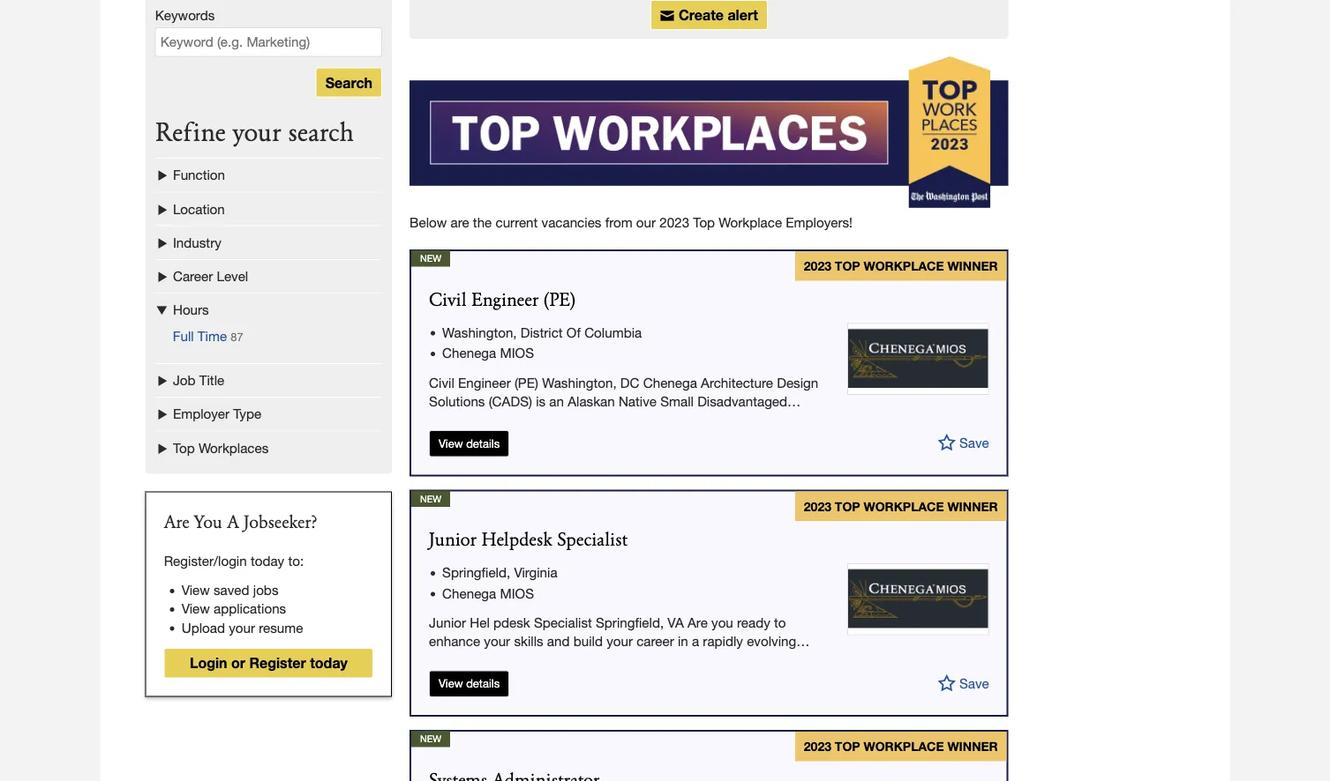 Task type: locate. For each thing, give the bounding box(es) containing it.
your up climate?
[[484, 634, 510, 650]]

below are the current vacancies from our 2023 top workplace employers!
[[410, 214, 853, 230]]

a
[[227, 515, 239, 533]]

1 save button from the top
[[938, 432, 989, 452]]

junior inside junior hel pdesk specialist springfield, va are you ready to enhance your skills and build your career in a rapidly evolving business climate? are ...
[[429, 615, 466, 631]]

details down business
[[466, 677, 500, 691]]

0 horizontal spatial (pe)
[[514, 375, 538, 390]]

springfield, inside springfield, virginia chenega mios
[[442, 565, 510, 581]]

0 vertical spatial save button
[[938, 432, 989, 452]]

before image inside top workplaces dropdown button
[[155, 440, 173, 456]]

specialist
[[557, 532, 628, 551], [534, 615, 592, 631]]

before image inside industry dropdown button
[[155, 235, 173, 250]]

details down business,
[[466, 437, 500, 451]]

before image for career level
[[155, 269, 173, 284]]

your right build
[[606, 634, 633, 650]]

1 vertical spatial a
[[692, 634, 699, 650]]

3 before image from the top
[[155, 302, 173, 318]]

2 junior from the top
[[429, 615, 466, 631]]

1 vertical spatial new
[[420, 494, 441, 505]]

our
[[636, 214, 656, 230]]

before image down employer
[[155, 440, 173, 456]]

before image
[[155, 201, 173, 217], [155, 269, 173, 284], [155, 302, 173, 318], [155, 373, 173, 388], [155, 440, 173, 456]]

a right in
[[692, 634, 699, 650]]

new down below
[[420, 253, 441, 264]]

full time 87
[[173, 328, 243, 344]]

2 before image from the top
[[155, 269, 173, 284]]

are left ...
[[540, 653, 560, 668]]

today right the register
[[310, 655, 348, 672]]

new
[[420, 253, 441, 264], [420, 494, 441, 505], [420, 734, 441, 745]]

1 vertical spatial junior
[[429, 615, 466, 631]]

87
[[231, 330, 243, 344]]

before image inside function dropdown button
[[155, 167, 173, 183]]

2 details from the top
[[466, 677, 500, 691]]

view details down business,
[[439, 437, 500, 451]]

your down applications
[[229, 620, 255, 636]]

engineer for civil engineer (pe)
[[471, 292, 539, 310]]

before image up full
[[155, 302, 173, 318]]

(pe) up of
[[544, 292, 576, 310]]

mios inside springfield, virginia chenega mios
[[500, 586, 534, 601]]

springfield, up the hel
[[442, 565, 510, 581]]

search
[[288, 121, 354, 148]]

1 new from the top
[[420, 253, 441, 264]]

springfield, up "career"
[[596, 615, 664, 631]]

level
[[217, 269, 248, 284]]

1 vertical spatial chenega
[[643, 375, 697, 390]]

mios down virginia
[[500, 586, 534, 601]]

0 horizontal spatial springfield,
[[442, 565, 510, 581]]

before image up hours
[[155, 269, 173, 284]]

chenega
[[442, 345, 496, 361], [643, 375, 697, 390], [442, 586, 496, 601]]

specialist inside junior hel pdesk specialist springfield, va are you ready to enhance your skills and build your career in a rapidly evolving business climate? are ...
[[534, 615, 592, 631]]

1 civil from the top
[[429, 292, 467, 310]]

1 vertical spatial save
[[959, 676, 989, 692]]

specialist up virginia
[[557, 532, 628, 551]]

details for engineer
[[466, 437, 500, 451]]

0 vertical spatial are
[[164, 515, 190, 533]]

1 horizontal spatial top
[[693, 214, 715, 230]]

None submit
[[316, 67, 382, 98]]

industry
[[173, 235, 221, 250]]

0 vertical spatial before image
[[155, 167, 173, 183]]

2 vertical spatial are
[[540, 653, 560, 668]]

5 before image from the top
[[155, 440, 173, 456]]

civil inside civil engineer (pe) washington, dc chenega architecture design solutions (cads) is an alaskan native small disadvantaged business, a wholly owned s...
[[429, 375, 454, 390]]

va
[[668, 615, 684, 631]]

0 horizontal spatial a
[[491, 413, 498, 428]]

new for junior helpdesk specialist
[[420, 494, 441, 505]]

today left to:
[[251, 553, 284, 569]]

0 vertical spatial engineer
[[471, 292, 539, 310]]

1 junior from the top
[[429, 532, 477, 551]]

4 before image from the top
[[155, 373, 173, 388]]

2 vertical spatial new
[[420, 734, 441, 745]]

1 before image from the top
[[155, 167, 173, 183]]

new down business
[[420, 734, 441, 745]]

top down employer
[[173, 440, 195, 456]]

washington, down 'civil engineer (pe)'
[[442, 325, 517, 340]]

civil engineer (pe) link
[[429, 292, 576, 310]]

before image inside location dropdown button
[[155, 201, 173, 217]]

1 vertical spatial springfield,
[[596, 615, 664, 631]]

2 mios from the top
[[500, 586, 534, 601]]

view details link for junior
[[429, 671, 509, 698]]

alert
[[728, 6, 758, 23]]

(pe) inside civil engineer (pe) washington, dc chenega architecture design solutions (cads) is an alaskan native small disadvantaged business, a wholly owned s...
[[514, 375, 538, 390]]

0 vertical spatial chenega
[[442, 345, 496, 361]]

columbia
[[584, 325, 642, 340]]

(pe)
[[544, 292, 576, 310], [514, 375, 538, 390]]

1 view details link from the top
[[429, 431, 509, 457]]

1 chenega mios logo image from the top
[[847, 324, 989, 395]]

save
[[959, 436, 989, 451], [959, 676, 989, 692]]

are
[[164, 515, 190, 533], [688, 615, 708, 631], [540, 653, 560, 668]]

0 vertical spatial today
[[251, 553, 284, 569]]

view down business
[[439, 677, 463, 691]]

2 save button from the top
[[938, 672, 989, 693]]

before image up career
[[155, 235, 173, 250]]

0 horizontal spatial today
[[251, 553, 284, 569]]

engineer up (cads)
[[458, 375, 511, 390]]

before image inside employer type 'dropdown button'
[[155, 407, 173, 422]]

civil engineer (pe)
[[429, 292, 576, 310]]

junior for junior helpdesk specialist
[[429, 532, 477, 551]]

0 vertical spatial top
[[693, 214, 715, 230]]

junior for junior hel pdesk specialist springfield, va are you ready to enhance your skills and build your career in a rapidly evolving business climate? are ...
[[429, 615, 466, 631]]

before image inside the career level dropdown button
[[155, 269, 173, 284]]

0 vertical spatial view details
[[439, 437, 500, 451]]

add to shortlist image
[[938, 432, 956, 452], [938, 672, 956, 693]]

chenega up the small
[[643, 375, 697, 390]]

1 vertical spatial chenega mios logo image
[[847, 564, 989, 636]]

0 vertical spatial chenega mios logo image
[[847, 324, 989, 395]]

1 horizontal spatial springfield,
[[596, 615, 664, 631]]

junior up enhance
[[429, 615, 466, 631]]

0 vertical spatial civil
[[429, 292, 467, 310]]

mios
[[500, 345, 534, 361], [500, 586, 534, 601]]

1 view details from the top
[[439, 437, 500, 451]]

1 vertical spatial view details link
[[429, 671, 509, 698]]

1 add to shortlist image from the top
[[938, 432, 956, 452]]

mios down district
[[500, 345, 534, 361]]

1 vertical spatial add to shortlist image
[[938, 672, 956, 693]]

enhance
[[429, 634, 480, 650]]

vacancies
[[542, 214, 601, 230]]

1 vertical spatial details
[[466, 677, 500, 691]]

time
[[198, 328, 227, 344]]

2 view details link from the top
[[429, 671, 509, 698]]

0 vertical spatial save
[[959, 436, 989, 451]]

chenega mios logo image
[[847, 324, 989, 395], [847, 564, 989, 636]]

view details link down business,
[[429, 431, 509, 457]]

1 details from the top
[[466, 437, 500, 451]]

1 mios from the top
[[500, 345, 534, 361]]

register/login today to:
[[164, 553, 304, 569]]

1 vertical spatial washington,
[[542, 375, 617, 390]]

top
[[693, 214, 715, 230], [173, 440, 195, 456]]

washington, up alaskan
[[542, 375, 617, 390]]

view details for civil
[[439, 437, 500, 451]]

your
[[233, 121, 281, 148], [229, 620, 255, 636], [484, 634, 510, 650], [606, 634, 633, 650]]

1 horizontal spatial washington,
[[542, 375, 617, 390]]

from
[[605, 214, 632, 230]]

ready
[[737, 615, 770, 631]]

1 vertical spatial mios
[[500, 586, 534, 601]]

before image for location
[[155, 201, 173, 217]]

before image down the "job"
[[155, 407, 173, 422]]

view details down business
[[439, 677, 500, 691]]

before image up location
[[155, 167, 173, 183]]

and
[[547, 634, 570, 650]]

junior up springfield, virginia chenega mios at the left bottom of the page
[[429, 532, 477, 551]]

0 vertical spatial a
[[491, 413, 498, 428]]

or
[[231, 655, 245, 672]]

1 vertical spatial (pe)
[[514, 375, 538, 390]]

1 vertical spatial top
[[173, 440, 195, 456]]

before image left title
[[155, 373, 173, 388]]

are left you
[[164, 515, 190, 533]]

0 vertical spatial junior
[[429, 532, 477, 551]]

2 save from the top
[[959, 676, 989, 692]]

civil
[[429, 292, 467, 310], [429, 375, 454, 390]]

2 add to shortlist image from the top
[[938, 672, 956, 693]]

1 save from the top
[[959, 436, 989, 451]]

type
[[233, 407, 261, 422]]

save button for junior helpdesk specialist
[[938, 672, 989, 693]]

1 horizontal spatial today
[[310, 655, 348, 672]]

engineer
[[471, 292, 539, 310], [458, 375, 511, 390]]

employer
[[173, 407, 230, 422]]

before image for function
[[155, 167, 173, 183]]

0 vertical spatial new
[[420, 253, 441, 264]]

a down (cads)
[[491, 413, 498, 428]]

specialist up "and" in the left of the page
[[534, 615, 592, 631]]

view details link down business
[[429, 671, 509, 698]]

(pe) for civil engineer (pe) washington, dc chenega architecture design solutions (cads) is an alaskan native small disadvantaged business, a wholly owned s...
[[514, 375, 538, 390]]

jobs
[[253, 583, 278, 598]]

washington, inside civil engineer (pe) washington, dc chenega architecture design solutions (cads) is an alaskan native small disadvantaged business, a wholly owned s...
[[542, 375, 617, 390]]

1 vertical spatial save button
[[938, 672, 989, 693]]

engineer inside civil engineer (pe) washington, dc chenega architecture design solutions (cads) is an alaskan native small disadvantaged business, a wholly owned s...
[[458, 375, 511, 390]]

junior
[[429, 532, 477, 551], [429, 615, 466, 631]]

create
[[679, 6, 724, 23]]

0 horizontal spatial top
[[173, 440, 195, 456]]

2 civil from the top
[[429, 375, 454, 390]]

0 vertical spatial details
[[466, 437, 500, 451]]

refine
[[155, 121, 226, 148]]

0 vertical spatial view details link
[[429, 431, 509, 457]]

a inside civil engineer (pe) washington, dc chenega architecture design solutions (cads) is an alaskan native small disadvantaged business, a wholly owned s...
[[491, 413, 498, 428]]

civil engineer (pe) washington, dc chenega architecture design solutions (cads) is an alaskan native small disadvantaged business, a wholly owned s...
[[429, 375, 818, 428]]

engineer for civil engineer (pe) washington, dc chenega architecture design solutions (cads) is an alaskan native small disadvantaged business, a wholly owned s...
[[458, 375, 511, 390]]

(pe) up is
[[514, 375, 538, 390]]

Keywords text field
[[155, 27, 382, 57]]

springfield,
[[442, 565, 510, 581], [596, 615, 664, 631]]

0 vertical spatial washington,
[[442, 325, 517, 340]]

save button for civil engineer (pe)
[[938, 432, 989, 452]]

top right 2023
[[693, 214, 715, 230]]

0 vertical spatial add to shortlist image
[[938, 432, 956, 452]]

(cads)
[[489, 394, 532, 409]]

function button
[[155, 158, 382, 192]]

chenega up the hel
[[442, 586, 496, 601]]

1 vertical spatial before image
[[155, 235, 173, 250]]

2 new from the top
[[420, 494, 441, 505]]

civil down are
[[429, 292, 467, 310]]

native
[[619, 394, 657, 409]]

are right 'va'
[[688, 615, 708, 631]]

washington, district of columbia chenega mios
[[442, 325, 642, 361]]

chenega inside springfield, virginia chenega mios
[[442, 586, 496, 601]]

disadvantaged
[[697, 394, 787, 409]]

view up upload
[[182, 602, 210, 617]]

chenega up solutions
[[442, 345, 496, 361]]

before image inside the "job title" "dropdown button"
[[155, 373, 173, 388]]

civil up solutions
[[429, 375, 454, 390]]

2 vertical spatial before image
[[155, 407, 173, 422]]

s...
[[588, 413, 606, 428]]

build
[[573, 634, 603, 650]]

view details link for civil
[[429, 431, 509, 457]]

before image inside hours dropdown button
[[155, 302, 173, 318]]

2 view details from the top
[[439, 677, 500, 691]]

1 vertical spatial are
[[688, 615, 708, 631]]

2 vertical spatial chenega
[[442, 586, 496, 601]]

2 chenega mios logo image from the top
[[847, 564, 989, 636]]

view
[[439, 437, 463, 451], [182, 583, 210, 598], [182, 602, 210, 617], [439, 677, 463, 691]]

before image
[[155, 167, 173, 183], [155, 235, 173, 250], [155, 407, 173, 422]]

1 horizontal spatial a
[[692, 634, 699, 650]]

(pe) for civil engineer (pe)
[[544, 292, 576, 310]]

1 before image from the top
[[155, 201, 173, 217]]

a
[[491, 413, 498, 428], [692, 634, 699, 650]]

1 horizontal spatial (pe)
[[544, 292, 576, 310]]

helpdesk
[[482, 532, 552, 551]]

1 vertical spatial view details
[[439, 677, 500, 691]]

0 vertical spatial mios
[[500, 345, 534, 361]]

1 vertical spatial engineer
[[458, 375, 511, 390]]

employer type
[[173, 407, 261, 422]]

before image up industry
[[155, 201, 173, 217]]

3 before image from the top
[[155, 407, 173, 422]]

engineer up district
[[471, 292, 539, 310]]

new down business,
[[420, 494, 441, 505]]

chenega mios logo image for junior helpdesk specialist
[[847, 564, 989, 636]]

save button
[[938, 432, 989, 452], [938, 672, 989, 693]]

1 vertical spatial specialist
[[534, 615, 592, 631]]

0 vertical spatial (pe)
[[544, 292, 576, 310]]

1 vertical spatial civil
[[429, 375, 454, 390]]

top inside dropdown button
[[173, 440, 195, 456]]

0 horizontal spatial washington,
[[442, 325, 517, 340]]

0 vertical spatial springfield,
[[442, 565, 510, 581]]

solutions
[[429, 394, 485, 409]]

employers!
[[786, 214, 853, 230]]

mios inside washington, district of columbia chenega mios
[[500, 345, 534, 361]]

view details for junior
[[439, 677, 500, 691]]

view details
[[439, 437, 500, 451], [439, 677, 500, 691]]

2 before image from the top
[[155, 235, 173, 250]]



Task type: vqa. For each thing, say whether or not it's contained in the screenshot.
Jersey
no



Task type: describe. For each thing, give the bounding box(es) containing it.
full
[[173, 328, 194, 344]]

springfield, virginia chenega mios
[[442, 565, 557, 601]]

2 horizontal spatial are
[[688, 615, 708, 631]]

applications
[[214, 602, 286, 617]]

hel
[[470, 615, 490, 631]]

your inside view saved jobs view applications upload your resume
[[229, 620, 255, 636]]

location button
[[155, 192, 382, 226]]

saved
[[214, 583, 249, 598]]

wholly
[[502, 413, 540, 428]]

login or register today link
[[164, 649, 373, 679]]

before image for industry
[[155, 235, 173, 250]]

chenega mios logo image for civil engineer (pe)
[[847, 324, 989, 395]]

design
[[777, 375, 818, 390]]

of
[[567, 325, 581, 340]]

create alert
[[679, 6, 758, 23]]

before image for job title
[[155, 373, 173, 388]]

washington, inside washington, district of columbia chenega mios
[[442, 325, 517, 340]]

rapidly
[[703, 634, 743, 650]]

junior helpdesk specialist
[[429, 532, 628, 551]]

civil for civil engineer (pe) washington, dc chenega architecture design solutions (cads) is an alaskan native small disadvantaged business, a wholly owned s...
[[429, 375, 454, 390]]

chenega inside washington, district of columbia chenega mios
[[442, 345, 496, 361]]

business,
[[429, 413, 487, 428]]

0 horizontal spatial are
[[164, 515, 190, 533]]

junior hel pdesk specialist springfield, va are you ready to enhance your skills and build your career in a rapidly evolving business climate? are ...
[[429, 615, 796, 668]]

industry button
[[155, 226, 382, 259]]

career level button
[[155, 259, 382, 293]]

top workplaces
[[173, 440, 269, 456]]

save for junior helpdesk specialist
[[959, 676, 989, 692]]

resume
[[259, 620, 303, 636]]

to
[[774, 615, 786, 631]]

register
[[249, 655, 306, 672]]

career level
[[173, 269, 248, 284]]

pdesk
[[493, 615, 530, 631]]

details for helpdesk
[[466, 677, 500, 691]]

virginia
[[514, 565, 557, 581]]

the
[[473, 214, 492, 230]]

current
[[496, 214, 538, 230]]

before image for employer type
[[155, 407, 173, 422]]

hours
[[173, 302, 209, 318]]

your up function dropdown button
[[233, 121, 281, 148]]

job
[[173, 373, 196, 388]]

workplace
[[719, 214, 782, 230]]

career
[[173, 269, 213, 284]]

below
[[410, 214, 447, 230]]

an
[[549, 394, 564, 409]]

hours button
[[155, 293, 382, 327]]

view down register/login on the left of the page
[[182, 583, 210, 598]]

you
[[711, 615, 733, 631]]

in
[[678, 634, 688, 650]]

1 horizontal spatial are
[[540, 653, 560, 668]]

jobseeker?
[[244, 515, 317, 533]]

add to shortlist image for (pe)
[[938, 432, 956, 452]]

function
[[173, 167, 225, 183]]

1 vertical spatial today
[[310, 655, 348, 672]]

...
[[564, 653, 575, 668]]

district
[[521, 325, 563, 340]]

full time link
[[173, 328, 227, 344]]

login
[[190, 655, 227, 672]]

top workplaces button
[[155, 431, 382, 465]]

dc
[[620, 375, 639, 390]]

junior helpdesk specialist link
[[429, 532, 628, 551]]

save for civil engineer (pe)
[[959, 436, 989, 451]]

chenega inside civil engineer (pe) washington, dc chenega architecture design solutions (cads) is an alaskan native small disadvantaged business, a wholly owned s...
[[643, 375, 697, 390]]

keywords
[[155, 7, 215, 23]]

are
[[451, 214, 469, 230]]

register/login
[[164, 553, 247, 569]]

climate?
[[486, 653, 537, 668]]

to:
[[288, 553, 304, 569]]

springfield, inside junior hel pdesk specialist springfield, va are you ready to enhance your skills and build your career in a rapidly evolving business climate? are ...
[[596, 615, 664, 631]]

before image for hours
[[155, 302, 173, 318]]

you
[[194, 515, 222, 533]]

small
[[660, 394, 694, 409]]

business
[[429, 653, 482, 668]]

3 new from the top
[[420, 734, 441, 745]]

0 vertical spatial specialist
[[557, 532, 628, 551]]

is
[[536, 394, 546, 409]]

skills
[[514, 634, 543, 650]]

new for civil engineer (pe)
[[420, 253, 441, 264]]

workplaces
[[199, 440, 269, 456]]

topworkplace browse banner image
[[410, 57, 1009, 208]]

login or register today
[[190, 655, 348, 672]]

career
[[637, 634, 674, 650]]

title
[[199, 373, 224, 388]]

owned
[[544, 413, 584, 428]]

view saved jobs view applications upload your resume
[[182, 583, 303, 636]]

evolving
[[747, 634, 796, 650]]

alaskan
[[568, 394, 615, 409]]

civil for civil engineer (pe)
[[429, 292, 467, 310]]

view down business,
[[439, 437, 463, 451]]

employer type button
[[155, 397, 382, 431]]

job title button
[[155, 363, 382, 397]]

upload
[[182, 620, 225, 636]]

architecture
[[701, 375, 773, 390]]

add to shortlist image for specialist
[[938, 672, 956, 693]]

2023
[[660, 214, 689, 230]]

a inside junior hel pdesk specialist springfield, va are you ready to enhance your skills and build your career in a rapidly evolving business climate? are ...
[[692, 634, 699, 650]]

before image for top workplaces
[[155, 440, 173, 456]]



